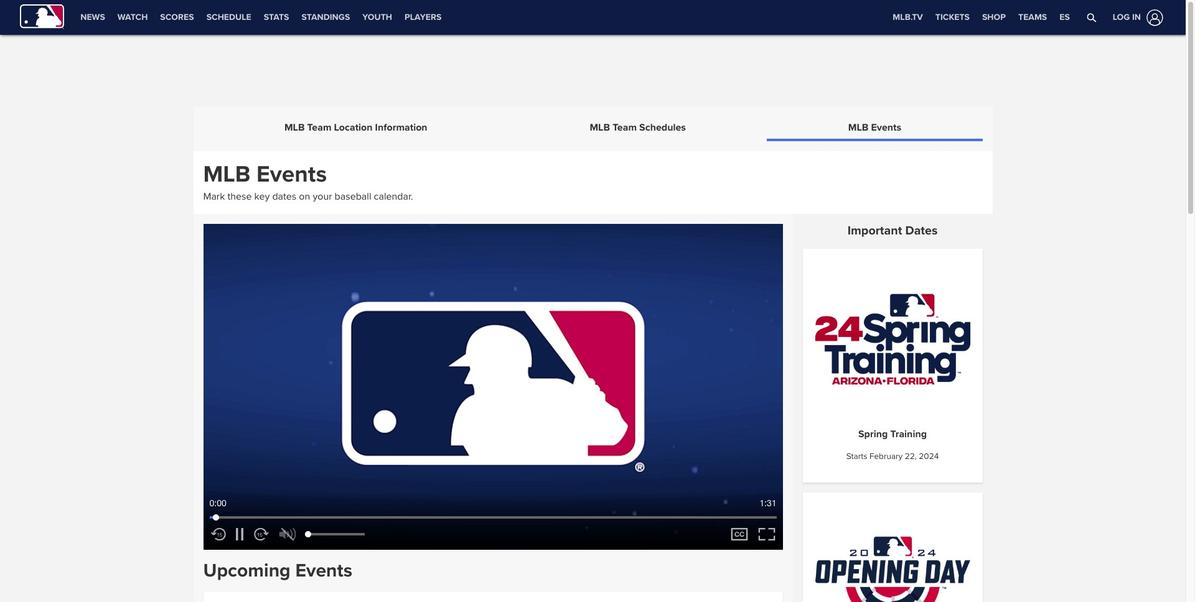 Task type: locate. For each thing, give the bounding box(es) containing it.
mlb events mark these key dates on your baseball calendar.
[[203, 161, 413, 203]]

log in
[[1113, 12, 1141, 22]]

upcoming
[[203, 559, 290, 582]]

watch link
[[111, 0, 154, 35]]

team
[[307, 121, 331, 134], [613, 121, 637, 134]]

mlb inside mlb events link
[[848, 121, 868, 134]]

search image
[[1086, 12, 1096, 22]]

0 horizontal spatial team
[[307, 121, 331, 134]]

mlb media player group
[[203, 224, 783, 550]]

es
[[1059, 12, 1070, 22]]

standings
[[301, 12, 350, 22]]

22,
[[905, 451, 917, 462]]

0 vertical spatial events
[[871, 121, 901, 134]]

events inside mlb events mark these key dates on your baseball calendar.
[[256, 161, 327, 189]]

tickets link
[[929, 0, 976, 35]]

location
[[334, 121, 373, 134]]

mlb
[[284, 121, 305, 134], [590, 121, 610, 134], [848, 121, 868, 134], [203, 161, 250, 189]]

team left location
[[307, 121, 331, 134]]

events for mlb events
[[871, 121, 901, 134]]

youth
[[362, 12, 392, 22]]

2024
[[919, 451, 939, 462]]

your
[[313, 190, 332, 203]]

stats link
[[258, 0, 295, 35]]

2 team from the left
[[613, 121, 637, 134]]

watch
[[118, 12, 148, 22]]

spring training
[[858, 428, 927, 440]]

teams
[[1018, 12, 1047, 22]]

forward 15 seconds image
[[254, 528, 269, 541]]

fullscreen (f) image
[[758, 528, 775, 541]]

mark
[[203, 190, 225, 203]]

spring
[[858, 428, 888, 440]]

schedule link
[[200, 0, 258, 35]]

news
[[80, 12, 105, 22]]

teams link
[[1012, 0, 1053, 35]]

mlb for mlb team location information
[[284, 121, 305, 134]]

shop
[[982, 12, 1006, 22]]

1:31
[[759, 498, 776, 508]]

tickets
[[935, 12, 970, 22]]

es link
[[1053, 0, 1076, 35]]

mlb inside mlb events mark these key dates on your baseball calendar.
[[203, 161, 250, 189]]

team left schedules
[[613, 121, 637, 134]]

events
[[871, 121, 901, 134], [256, 161, 327, 189], [295, 559, 352, 582]]

news link
[[74, 0, 111, 35]]

mlb team location information link
[[208, 117, 504, 139]]

2 vertical spatial events
[[295, 559, 352, 582]]

mlb inside mlb team schedules link
[[590, 121, 610, 134]]

dates
[[905, 223, 938, 238]]

mlb inside mlb team location information link
[[284, 121, 305, 134]]

mlb team schedules
[[590, 121, 686, 134]]

pause (space) image
[[236, 528, 243, 541]]

starts february 22, 2024
[[846, 451, 939, 462]]

1 horizontal spatial team
[[613, 121, 637, 134]]

1 vertical spatial events
[[256, 161, 327, 189]]

scores
[[160, 12, 194, 22]]

standings link
[[295, 0, 356, 35]]

top navigation element
[[0, 0, 1186, 35]]

current time: 0:00 element
[[209, 497, 226, 510]]

volume image
[[305, 531, 311, 537]]

1 team from the left
[[307, 121, 331, 134]]



Task type: vqa. For each thing, say whether or not it's contained in the screenshot.
Latest News
no



Task type: describe. For each thing, give the bounding box(es) containing it.
youth link
[[356, 0, 398, 35]]

team for location
[[307, 121, 331, 134]]

mlb events link
[[772, 117, 978, 139]]

starts
[[846, 451, 867, 462]]

players link
[[398, 0, 448, 35]]

events for mlb events mark these key dates on your baseball calendar.
[[256, 161, 327, 189]]

schedule
[[206, 12, 251, 22]]

back 15 seconds image
[[211, 528, 226, 541]]

key
[[254, 190, 270, 203]]

baseball
[[335, 190, 371, 203]]

log in button
[[1105, 7, 1166, 28]]

team for schedules
[[613, 121, 637, 134]]

in
[[1132, 12, 1141, 22]]

secondary navigation element
[[74, 0, 448, 35]]

log
[[1113, 12, 1130, 22]]

duration: 1:31 element
[[759, 497, 776, 510]]

players
[[405, 12, 441, 22]]

subtitles/closed captions (c) image
[[731, 528, 748, 541]]

volume slider
[[305, 531, 364, 537]]

major league baseball image
[[20, 4, 64, 29]]

dates
[[272, 190, 296, 203]]

mlb team schedules link
[[513, 117, 762, 139]]

2024 mlb spring training logo image
[[813, 259, 973, 419]]

on
[[299, 190, 310, 203]]

0:00
[[209, 498, 226, 508]]

february
[[869, 451, 903, 462]]

schedules
[[639, 121, 686, 134]]

mlb.tv
[[893, 12, 923, 22]]

important dates
[[847, 223, 938, 238]]

training
[[890, 428, 927, 440]]

mlb.tv link
[[887, 0, 929, 35]]

events for upcoming events
[[295, 559, 352, 582]]

shop link
[[976, 0, 1012, 35]]

information
[[375, 121, 427, 134]]

un-mute (m) image
[[279, 528, 296, 541]]

stats
[[264, 12, 289, 22]]

mlb team location information
[[284, 121, 427, 134]]

calendar.
[[374, 190, 413, 203]]

scores link
[[154, 0, 200, 35]]

mlb for mlb events
[[848, 121, 868, 134]]

mlb for mlb team schedules
[[590, 121, 610, 134]]

important
[[847, 223, 902, 238]]

upcoming events
[[203, 559, 352, 582]]

mlb for mlb events mark these key dates on your baseball calendar.
[[203, 161, 250, 189]]

tertiary navigation element
[[887, 0, 1076, 35]]

these
[[227, 190, 252, 203]]

mlb events
[[848, 121, 901, 134]]

seek slider slider
[[209, 514, 776, 521]]



